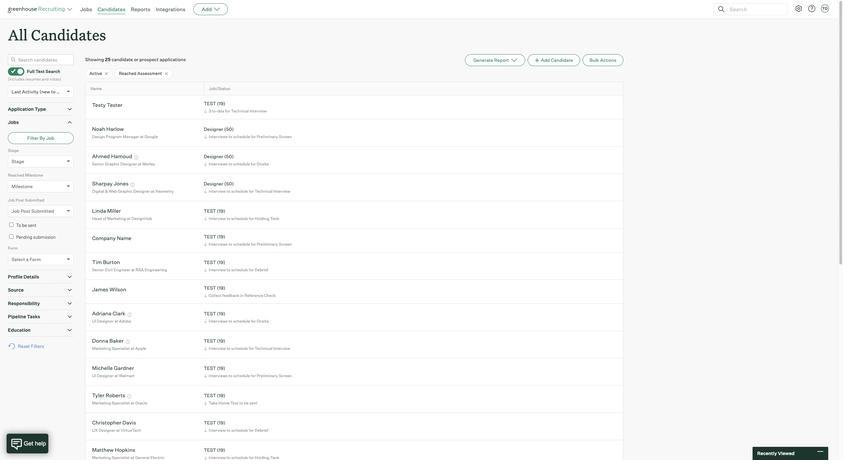 Task type: locate. For each thing, give the bounding box(es) containing it.
2 interviews to schedule for onsite link from the top
[[203, 318, 270, 324]]

(includes
[[8, 77, 25, 82]]

interview to schedule for debrief link up test (19) collect feedback in reference check
[[203, 267, 270, 273]]

schedule inside test (19) interviews to schedule for onsite
[[233, 319, 250, 324]]

0 vertical spatial ui
[[92, 319, 96, 324]]

1 vertical spatial tank
[[270, 455, 279, 460]]

prospect
[[139, 57, 159, 62]]

0 vertical spatial interviews to schedule for onsite link
[[203, 161, 270, 167]]

graphic down ahmed hamoud 'link'
[[105, 161, 120, 166]]

reached down stage element
[[8, 173, 24, 178]]

technical inside test (19) interview to schedule for technical interview
[[255, 346, 273, 351]]

1 interview to schedule for holding tank link from the top
[[203, 215, 281, 222]]

submitted down reached milestone element on the top of page
[[25, 198, 44, 203]]

candidates right jobs link
[[98, 6, 126, 12]]

(50) down the designer (50) interviews to schedule for preliminary screen at the top left of the page
[[224, 154, 234, 159]]

8 test from the top
[[204, 366, 216, 371]]

2 onsite from the top
[[257, 319, 269, 324]]

at down the clark
[[115, 319, 118, 324]]

1 vertical spatial interview to schedule for technical interview link
[[203, 345, 292, 352]]

2 vertical spatial preliminary
[[257, 373, 278, 378]]

harlow
[[106, 126, 124, 132]]

candidates down jobs link
[[31, 25, 106, 44]]

5 interviews from the top
[[209, 373, 228, 378]]

interview to schedule for holding tank link for hopkins
[[203, 455, 281, 460]]

1 preliminary from the top
[[257, 134, 278, 139]]

test for ui designer at walmart
[[204, 366, 216, 371]]

sent up pending submission
[[28, 223, 36, 228]]

schedule for senior civil engineer at rsa engineering
[[231, 267, 248, 272]]

test for ux designer at virtuetech
[[204, 420, 216, 426]]

test (19) collect feedback in reference check
[[204, 285, 276, 298]]

1 vertical spatial job post submitted
[[12, 208, 54, 214]]

dos
[[218, 109, 224, 113]]

for for head of marketing at designhub
[[249, 216, 254, 221]]

1 interviews from the top
[[209, 134, 228, 139]]

test (19) interview to schedule for debrief down test
[[204, 420, 268, 433]]

0 vertical spatial preliminary
[[257, 134, 278, 139]]

1 vertical spatial test (19) interviews to schedule for preliminary screen
[[204, 366, 292, 378]]

1 vertical spatial post
[[21, 208, 30, 214]]

for inside test (19) interview to schedule for technical interview
[[249, 346, 254, 351]]

1 vertical spatial form
[[30, 256, 41, 262]]

1 vertical spatial technical
[[255, 189, 273, 194]]

specialist down roberts
[[112, 401, 130, 406]]

7 (19) from the top
[[217, 338, 225, 344]]

electric
[[151, 455, 165, 460]]

1 screen from the top
[[279, 134, 292, 139]]

(19) inside test (19) interviews to schedule for onsite
[[217, 311, 225, 317]]

0 vertical spatial (50)
[[224, 126, 234, 132]]

to inside designer (50) interview to schedule for technical interview
[[227, 189, 230, 194]]

to inside test (19) take home test to be sent
[[239, 401, 243, 406]]

(50) for ahmed hamoud
[[224, 154, 234, 159]]

2 (19) from the top
[[217, 208, 225, 214]]

(50) inside designer (50) interviews to schedule for onsite
[[224, 154, 234, 159]]

0 horizontal spatial sent
[[28, 223, 36, 228]]

schedule
[[233, 134, 250, 139], [233, 161, 250, 166], [231, 189, 248, 194], [231, 216, 248, 221], [233, 242, 250, 247], [231, 267, 248, 272], [233, 319, 250, 324], [231, 346, 248, 351], [233, 373, 250, 378], [231, 428, 248, 433], [231, 455, 248, 460]]

1 vertical spatial candidates
[[31, 25, 106, 44]]

1 (19) from the top
[[217, 101, 225, 106]]

1 onsite from the top
[[257, 161, 269, 166]]

1 test (19) interviews to schedule for preliminary screen from the top
[[204, 234, 292, 247]]

take home test to be sent link
[[203, 400, 259, 406]]

activity
[[22, 89, 39, 94]]

designer (50) interview to schedule for technical interview
[[204, 181, 290, 194]]

0 vertical spatial be
[[22, 223, 27, 228]]

(19) for marketing specialist at oracle
[[217, 393, 225, 398]]

reached assessment
[[119, 71, 162, 76]]

specialist down hopkins
[[112, 455, 130, 460]]

configure image
[[795, 5, 803, 12]]

for inside test (19) interviews to schedule for onsite
[[251, 319, 256, 324]]

source
[[8, 287, 24, 293]]

add inside popup button
[[202, 6, 212, 12]]

at left designhub
[[127, 216, 131, 221]]

schedule for ui designer at adobe
[[233, 319, 250, 324]]

1 vertical spatial interview to schedule for holding tank link
[[203, 455, 281, 460]]

to for ui designer at walmart
[[229, 373, 232, 378]]

(19) inside test (19) 3 to-dos for technical interview
[[217, 101, 225, 106]]

specialist for donna baker
[[112, 346, 130, 351]]

(19) for marketing specialist at general electric
[[217, 447, 225, 453]]

Search candidates field
[[8, 54, 74, 65]]

1 vertical spatial preliminary
[[257, 242, 278, 247]]

tank for matthew hopkins
[[270, 455, 279, 460]]

10 test from the top
[[204, 420, 216, 426]]

2 (50) from the top
[[224, 154, 234, 159]]

at down donna baker has been in technical interview for more than 14 days image
[[131, 346, 134, 351]]

interview for marketing specialist at apple
[[209, 346, 226, 351]]

for inside the designer (50) interviews to schedule for preliminary screen
[[251, 134, 256, 139]]

to for digital & web graphic designer at xeometry
[[227, 189, 230, 194]]

designer inside michelle gardner ui designer at walmart
[[97, 373, 114, 378]]

11 (19) from the top
[[217, 447, 225, 453]]

2 screen from the top
[[279, 242, 292, 247]]

last activity (new to old)
[[12, 89, 65, 94]]

test (19) interview to schedule for debrief
[[204, 260, 268, 272], [204, 420, 268, 433]]

roberts
[[106, 392, 125, 399]]

matthew hopkins link
[[92, 447, 135, 454]]

test inside test (19) take home test to be sent
[[204, 393, 216, 398]]

for for ui designer at adobe
[[251, 319, 256, 324]]

test inside test (19) interviews to schedule for onsite
[[204, 311, 216, 317]]

1 (50) from the top
[[224, 126, 234, 132]]

holding for linda miller
[[255, 216, 269, 221]]

job post submitted down reached milestone element on the top of page
[[8, 198, 44, 203]]

11 test from the top
[[204, 447, 216, 453]]

oracle
[[135, 401, 147, 406]]

tim
[[92, 259, 102, 266]]

checkmark image
[[11, 69, 16, 73]]

0 vertical spatial submitted
[[25, 198, 44, 203]]

0 vertical spatial senior
[[92, 161, 104, 166]]

1 vertical spatial holding
[[255, 455, 269, 460]]

candidate reports are now available! apply filters and select "view in app" element
[[465, 54, 525, 66]]

onsite up designer (50) interview to schedule for technical interview at the top left of the page
[[257, 161, 269, 166]]

(50) inside designer (50) interview to schedule for technical interview
[[224, 181, 234, 187]]

0 vertical spatial sent
[[28, 223, 36, 228]]

for for marketing specialist at apple
[[249, 346, 254, 351]]

at left google at the top
[[140, 134, 144, 139]]

company name
[[92, 235, 131, 242]]

onsite inside test (19) interviews to schedule for onsite
[[257, 319, 269, 324]]

interview to schedule for technical interview link for donna baker
[[203, 345, 292, 352]]

test inside test (19) interview to schedule for technical interview
[[204, 338, 216, 344]]

6 test from the top
[[204, 311, 216, 317]]

interview to schedule for debrief link
[[203, 267, 270, 273], [203, 427, 270, 433]]

7 test from the top
[[204, 338, 216, 344]]

0 vertical spatial milestone
[[25, 173, 43, 178]]

2 test from the top
[[204, 208, 216, 214]]

1 test from the top
[[204, 101, 216, 106]]

1 holding from the top
[[255, 216, 269, 221]]

milestone down reached milestone
[[12, 183, 33, 189]]

(50) down designer (50) interviews to schedule for onsite
[[224, 181, 234, 187]]

digital & web graphic designer at xeometry
[[92, 189, 174, 194]]

technical for donna baker
[[255, 346, 273, 351]]

(19) inside test (19) take home test to be sent
[[217, 393, 225, 398]]

interview for digital & web graphic designer at xeometry
[[209, 189, 226, 194]]

1 vertical spatial jobs
[[8, 119, 19, 125]]

morley
[[142, 161, 155, 166]]

0 vertical spatial debrief
[[255, 267, 268, 272]]

2 specialist from the top
[[112, 401, 130, 406]]

2 vertical spatial job
[[12, 208, 20, 214]]

0 vertical spatial tank
[[270, 216, 279, 221]]

&
[[105, 189, 108, 194]]

form right a
[[30, 256, 41, 262]]

test inside test (19) collect feedback in reference check
[[204, 285, 216, 291]]

ui down adriana
[[92, 319, 96, 324]]

2 interviews from the top
[[209, 161, 228, 166]]

Pending submission checkbox
[[9, 234, 13, 239]]

interview to schedule for holding tank link
[[203, 215, 281, 222], [203, 455, 281, 460]]

senior down "tim"
[[92, 267, 104, 272]]

1 vertical spatial test (19) interview to schedule for holding tank
[[204, 447, 279, 460]]

5 test from the top
[[204, 285, 216, 291]]

at down christopher davis link
[[116, 428, 120, 433]]

feedback
[[222, 293, 239, 298]]

1 vertical spatial test (19) interview to schedule for debrief
[[204, 420, 268, 433]]

education
[[8, 327, 31, 333]]

sent
[[28, 223, 36, 228], [250, 401, 258, 406]]

preliminary inside the designer (50) interviews to schedule for preliminary screen
[[257, 134, 278, 139]]

1 vertical spatial interviews to schedule for onsite link
[[203, 318, 270, 324]]

to inside the designer (50) interviews to schedule for preliminary screen
[[229, 134, 232, 139]]

debrief for tim burton
[[255, 267, 268, 272]]

ui inside michelle gardner ui designer at walmart
[[92, 373, 96, 378]]

2 interview to schedule for technical interview link from the top
[[203, 345, 292, 352]]

graphic
[[105, 161, 120, 166], [118, 189, 133, 194]]

schedule inside designer (50) interview to schedule for technical interview
[[231, 189, 248, 194]]

at left the xeometry
[[151, 189, 155, 194]]

specialist inside matthew hopkins marketing specialist at general electric
[[112, 455, 130, 460]]

onsite down check
[[257, 319, 269, 324]]

reached inside reached milestone element
[[8, 173, 24, 178]]

screen inside the designer (50) interviews to schedule for preliminary screen
[[279, 134, 292, 139]]

(19) for ui designer at walmart
[[217, 366, 225, 371]]

2 vertical spatial technical
[[255, 346, 273, 351]]

schedule for ui designer at walmart
[[233, 373, 250, 378]]

0 vertical spatial name
[[90, 86, 102, 91]]

for for digital & web graphic designer at xeometry
[[249, 189, 254, 194]]

1 vertical spatial screen
[[279, 242, 292, 247]]

interviews to schedule for preliminary screen link
[[203, 134, 294, 140], [203, 241, 294, 247], [203, 373, 294, 379]]

0 vertical spatial candidates
[[98, 6, 126, 12]]

1 test (19) interview to schedule for debrief from the top
[[204, 260, 268, 272]]

0 vertical spatial test (19) interview to schedule for holding tank
[[204, 208, 279, 221]]

tim burton link
[[92, 259, 120, 267]]

0 horizontal spatial reached
[[8, 173, 24, 178]]

to for marketing specialist at apple
[[227, 346, 230, 351]]

(19) inside test (19) collect feedback in reference check
[[217, 285, 225, 291]]

tim burton senior civil engineer at rsa engineering
[[92, 259, 167, 272]]

0 vertical spatial specialist
[[112, 346, 130, 351]]

resumes
[[25, 77, 41, 82]]

2 test (19) interview to schedule for holding tank from the top
[[204, 447, 279, 460]]

1 vertical spatial sent
[[250, 401, 258, 406]]

for inside test (19) 3 to-dos for technical interview
[[225, 109, 230, 113]]

marketing down matthew
[[92, 455, 111, 460]]

post
[[16, 198, 24, 203], [21, 208, 30, 214]]

(19)
[[217, 101, 225, 106], [217, 208, 225, 214], [217, 234, 225, 240], [217, 260, 225, 265], [217, 285, 225, 291], [217, 311, 225, 317], [217, 338, 225, 344], [217, 366, 225, 371], [217, 393, 225, 398], [217, 420, 225, 426], [217, 447, 225, 453]]

2 test (19) interview to schedule for debrief from the top
[[204, 420, 268, 433]]

adriana clark
[[92, 310, 125, 317]]

bulk
[[590, 57, 599, 63]]

interviews inside test (19) interviews to schedule for onsite
[[209, 319, 228, 324]]

2 ui from the top
[[92, 373, 96, 378]]

davis
[[122, 420, 136, 426]]

4 test from the top
[[204, 260, 216, 265]]

1 vertical spatial senior
[[92, 267, 104, 272]]

greenhouse recruiting image
[[8, 5, 67, 13]]

post up to be sent
[[21, 208, 30, 214]]

3 screen from the top
[[279, 373, 292, 378]]

jobs down application
[[8, 119, 19, 125]]

candidate
[[551, 57, 573, 63]]

candidates
[[98, 6, 126, 12], [31, 25, 106, 44]]

1 horizontal spatial form
[[30, 256, 41, 262]]

0 vertical spatial onsite
[[257, 161, 269, 166]]

home
[[219, 401, 230, 406]]

(50)
[[224, 126, 234, 132], [224, 154, 234, 159], [224, 181, 234, 187]]

noah
[[92, 126, 105, 132]]

0 vertical spatial job
[[46, 135, 54, 141]]

for
[[225, 109, 230, 113], [251, 134, 256, 139], [251, 161, 256, 166], [249, 189, 254, 194], [249, 216, 254, 221], [251, 242, 256, 247], [249, 267, 254, 272], [251, 319, 256, 324], [249, 346, 254, 351], [251, 373, 256, 378], [249, 428, 254, 433], [249, 455, 254, 460]]

(19) for head of marketing at designhub
[[217, 208, 225, 214]]

test inside test (19) 3 to-dos for technical interview
[[204, 101, 216, 106]]

(50) inside the designer (50) interviews to schedule for preliminary screen
[[224, 126, 234, 132]]

3 (50) from the top
[[224, 181, 234, 187]]

1 interview to schedule for technical interview link from the top
[[203, 188, 292, 194]]

1 vertical spatial onsite
[[257, 319, 269, 324]]

1 vertical spatial specialist
[[112, 401, 130, 406]]

candidate
[[112, 57, 133, 62]]

milestone down stage element
[[25, 173, 43, 178]]

gardner
[[114, 365, 134, 371]]

2 vertical spatial interviews to schedule for preliminary screen link
[[203, 373, 294, 379]]

interviews for senior graphic designer at morley
[[209, 161, 228, 166]]

reached down candidate
[[119, 71, 136, 76]]

1 horizontal spatial reached
[[119, 71, 136, 76]]

ahmed
[[92, 153, 110, 160]]

4 (19) from the top
[[217, 260, 225, 265]]

take
[[209, 401, 218, 406]]

0 vertical spatial test (19) interview to schedule for debrief
[[204, 260, 268, 272]]

0 horizontal spatial add
[[202, 6, 212, 12]]

1 vertical spatial job
[[8, 198, 15, 203]]

reached milestone element
[[8, 172, 74, 197]]

1 tank from the top
[[270, 216, 279, 221]]

1 horizontal spatial add
[[541, 57, 550, 63]]

2 vertical spatial screen
[[279, 373, 292, 378]]

interviews to schedule for onsite link up designer (50) interview to schedule for technical interview at the top left of the page
[[203, 161, 270, 167]]

in
[[240, 293, 244, 298]]

2 interview to schedule for holding tank link from the top
[[203, 455, 281, 460]]

1 horizontal spatial be
[[244, 401, 249, 406]]

test (19) interview to schedule for holding tank
[[204, 208, 279, 221], [204, 447, 279, 460]]

(19) inside test (19) interview to schedule for technical interview
[[217, 338, 225, 344]]

test for marketing specialist at general electric
[[204, 447, 216, 453]]

sharpay jones
[[92, 180, 129, 187]]

1 vertical spatial reached
[[8, 173, 24, 178]]

2 holding from the top
[[255, 455, 269, 460]]

tester
[[107, 102, 123, 108]]

bulk actions
[[590, 57, 617, 63]]

for for design program manager at google
[[251, 134, 256, 139]]

reached for reached assessment
[[119, 71, 136, 76]]

3 specialist from the top
[[112, 455, 130, 460]]

application type
[[8, 106, 46, 112]]

jobs left "candidates" link
[[80, 6, 92, 12]]

interviews to schedule for onsite link up test (19) interview to schedule for technical interview
[[203, 318, 270, 324]]

1 debrief from the top
[[255, 267, 268, 272]]

1 interview to schedule for debrief link from the top
[[203, 267, 270, 273]]

designer inside designer (50) interviews to schedule for onsite
[[204, 154, 223, 159]]

2 debrief from the top
[[255, 428, 268, 433]]

0 vertical spatial graphic
[[105, 161, 120, 166]]

1 vertical spatial debrief
[[255, 428, 268, 433]]

1 specialist from the top
[[112, 346, 130, 351]]

sent right test
[[250, 401, 258, 406]]

0 vertical spatial technical
[[231, 109, 249, 113]]

2 vertical spatial (50)
[[224, 181, 234, 187]]

(19) for ux designer at virtuetech
[[217, 420, 225, 426]]

at inside noah harlow design program manager at google
[[140, 134, 144, 139]]

5 (19) from the top
[[217, 285, 225, 291]]

baker
[[109, 338, 124, 344]]

be right test
[[244, 401, 249, 406]]

0 vertical spatial holding
[[255, 216, 269, 221]]

of
[[103, 216, 106, 221]]

0 vertical spatial jobs
[[80, 6, 92, 12]]

2 interview to schedule for debrief link from the top
[[203, 427, 270, 433]]

donna baker link
[[92, 338, 124, 345]]

design
[[92, 134, 105, 139]]

manager
[[123, 134, 139, 139]]

1 vertical spatial interviews to schedule for preliminary screen link
[[203, 241, 294, 247]]

schedule inside test (19) interview to schedule for technical interview
[[231, 346, 248, 351]]

3 interviews to schedule for preliminary screen link from the top
[[203, 373, 294, 379]]

2 senior from the top
[[92, 267, 104, 272]]

0 vertical spatial test (19) interviews to schedule for preliminary screen
[[204, 234, 292, 247]]

technical inside designer (50) interview to schedule for technical interview
[[255, 189, 273, 194]]

submitted up to be sent
[[31, 208, 54, 214]]

3 preliminary from the top
[[257, 373, 278, 378]]

full
[[27, 69, 35, 74]]

interview to schedule for debrief link down test
[[203, 427, 270, 433]]

schedule inside the designer (50) interviews to schedule for preliminary screen
[[233, 134, 250, 139]]

specialist
[[112, 346, 130, 351], [112, 401, 130, 406], [112, 455, 130, 460]]

1 vertical spatial ui
[[92, 373, 96, 378]]

onsite inside designer (50) interviews to schedule for onsite
[[257, 161, 269, 166]]

to for ui designer at adobe
[[229, 319, 232, 324]]

at down "michelle gardner" link
[[115, 373, 118, 378]]

form down pending submission option at left bottom
[[8, 246, 18, 251]]

0 vertical spatial screen
[[279, 134, 292, 139]]

interviews inside designer (50) interviews to schedule for onsite
[[209, 161, 228, 166]]

linda
[[92, 208, 106, 214]]

add
[[202, 6, 212, 12], [541, 57, 550, 63]]

specialist down the baker
[[112, 346, 130, 351]]

name right company
[[117, 235, 131, 242]]

form element
[[8, 245, 74, 270]]

(19) for ui designer at adobe
[[217, 311, 225, 317]]

10 (19) from the top
[[217, 420, 225, 426]]

job post submitted up to be sent
[[12, 208, 54, 214]]

engineer
[[114, 267, 130, 272]]

1 vertical spatial milestone
[[12, 183, 33, 189]]

1 interviews to schedule for preliminary screen link from the top
[[203, 134, 294, 140]]

1 vertical spatial graphic
[[118, 189, 133, 194]]

1 vertical spatial name
[[117, 235, 131, 242]]

1 interviews to schedule for onsite link from the top
[[203, 161, 270, 167]]

bulk actions link
[[583, 54, 624, 66]]

schedule inside designer (50) interviews to schedule for onsite
[[233, 161, 250, 166]]

2 tank from the top
[[270, 455, 279, 460]]

schedule for senior graphic designer at morley
[[233, 161, 250, 166]]

2 vertical spatial specialist
[[112, 455, 130, 460]]

at left rsa
[[131, 267, 135, 272]]

schedule for head of marketing at designhub
[[231, 216, 248, 221]]

applications
[[160, 57, 186, 62]]

1 senior from the top
[[92, 161, 104, 166]]

0 vertical spatial form
[[8, 246, 18, 251]]

1 test (19) interview to schedule for holding tank from the top
[[204, 208, 279, 221]]

9 (19) from the top
[[217, 393, 225, 398]]

9 test from the top
[[204, 393, 216, 398]]

test for ui designer at adobe
[[204, 311, 216, 317]]

test (19) interview to schedule for debrief up test (19) collect feedback in reference check
[[204, 260, 268, 272]]

holding
[[255, 216, 269, 221], [255, 455, 269, 460]]

1 vertical spatial add
[[541, 57, 550, 63]]

designer (50) interviews to schedule for preliminary screen
[[204, 126, 292, 139]]

at left general
[[131, 455, 134, 460]]

interview
[[250, 109, 267, 113], [209, 189, 226, 194], [273, 189, 290, 194], [209, 216, 226, 221], [209, 267, 226, 272], [209, 346, 226, 351], [273, 346, 290, 351], [209, 428, 226, 433], [209, 455, 226, 460]]

8 (19) from the top
[[217, 366, 225, 371]]

collect
[[209, 293, 222, 298]]

1 vertical spatial be
[[244, 401, 249, 406]]

debrief for christopher davis
[[255, 428, 268, 433]]

testy tester link
[[92, 102, 123, 109]]

for inside designer (50) interview to schedule for technical interview
[[249, 189, 254, 194]]

interview to schedule for holding tank link for miller
[[203, 215, 281, 222]]

1 vertical spatial (50)
[[224, 154, 234, 159]]

profile details
[[8, 274, 39, 279]]

be right to
[[22, 223, 27, 228]]

jobs
[[80, 6, 92, 12], [8, 119, 19, 125]]

job
[[46, 135, 54, 141], [8, 198, 15, 203], [12, 208, 20, 214]]

adriana clark has been in onsite for more than 21 days image
[[127, 313, 132, 317]]

0 vertical spatial interview to schedule for debrief link
[[203, 267, 270, 273]]

filter by job
[[27, 135, 54, 141]]

marketing down miller
[[107, 216, 126, 221]]

0 vertical spatial interviews to schedule for preliminary screen link
[[203, 134, 294, 140]]

to-
[[212, 109, 218, 113]]

marketing
[[107, 216, 126, 221], [92, 346, 111, 351], [92, 401, 111, 406], [92, 455, 111, 460]]

1 horizontal spatial name
[[117, 235, 131, 242]]

post up to
[[16, 198, 24, 203]]

report
[[494, 57, 509, 63]]

interviews to schedule for onsite link for ahmed hamoud
[[203, 161, 270, 167]]

application
[[8, 106, 34, 112]]

1 horizontal spatial sent
[[250, 401, 258, 406]]

onsite for adriana clark
[[257, 319, 269, 324]]

name down the active at left top
[[90, 86, 102, 91]]

0 vertical spatial add
[[202, 6, 212, 12]]

graphic down jones
[[118, 189, 133, 194]]

td
[[823, 6, 828, 11]]

0 vertical spatial interview to schedule for technical interview link
[[203, 188, 292, 194]]

0 horizontal spatial jobs
[[8, 119, 19, 125]]

submitted
[[25, 198, 44, 203], [31, 208, 54, 214]]

6 (19) from the top
[[217, 311, 225, 317]]

preliminary
[[257, 134, 278, 139], [257, 242, 278, 247], [257, 373, 278, 378]]

tank
[[270, 216, 279, 221], [270, 455, 279, 460]]

senior down ahmed
[[92, 161, 104, 166]]

0 vertical spatial reached
[[119, 71, 136, 76]]

(50) down 3 to-dos for technical interview link
[[224, 126, 234, 132]]

to inside designer (50) interviews to schedule for onsite
[[229, 161, 232, 166]]

test (19) interview to schedule for technical interview
[[204, 338, 290, 351]]

virtuetech
[[121, 428, 141, 433]]

for inside designer (50) interviews to schedule for onsite
[[251, 161, 256, 166]]

reached for reached milestone
[[8, 173, 24, 178]]

0 vertical spatial interview to schedule for holding tank link
[[203, 215, 281, 222]]

to inside test (19) interviews to schedule for onsite
[[229, 319, 232, 324]]

0 horizontal spatial name
[[90, 86, 102, 91]]

add button
[[193, 3, 228, 15]]

to for senior graphic designer at morley
[[229, 161, 232, 166]]

to be sent
[[16, 223, 36, 228]]

designer inside designer (50) interview to schedule for technical interview
[[204, 181, 223, 187]]

ui down michelle
[[92, 373, 96, 378]]

1 vertical spatial interview to schedule for debrief link
[[203, 427, 270, 433]]

interviews inside the designer (50) interviews to schedule for preliminary screen
[[209, 134, 228, 139]]

4 interviews from the top
[[209, 319, 228, 324]]

engineering
[[145, 267, 167, 272]]

to inside test (19) interview to schedule for technical interview
[[227, 346, 230, 351]]

schedule for marketing specialist at general electric
[[231, 455, 248, 460]]



Task type: describe. For each thing, give the bounding box(es) containing it.
stage element
[[8, 147, 74, 172]]

test (19) 3 to-dos for technical interview
[[204, 101, 267, 113]]

preliminary for michelle gardner
[[257, 373, 278, 378]]

add for add
[[202, 6, 212, 12]]

to for marketing specialist at general electric
[[227, 455, 230, 460]]

actions
[[600, 57, 617, 63]]

generate
[[473, 57, 493, 63]]

designer (50) interviews to schedule for onsite
[[204, 154, 269, 166]]

schedule for design program manager at google
[[233, 134, 250, 139]]

test (19) interview to schedule for debrief for davis
[[204, 420, 268, 433]]

ui designer at adobe
[[92, 319, 131, 324]]

interview for senior civil engineer at rsa engineering
[[209, 267, 226, 272]]

schedule for ux designer at virtuetech
[[231, 428, 248, 433]]

jobs link
[[80, 6, 92, 12]]

(19) for senior civil engineer at rsa engineering
[[217, 260, 225, 265]]

0 horizontal spatial form
[[8, 246, 18, 251]]

1 vertical spatial stage
[[12, 159, 24, 164]]

interviews for design program manager at google
[[209, 134, 228, 139]]

td button
[[820, 3, 831, 14]]

to
[[16, 223, 21, 228]]

last
[[12, 89, 21, 94]]

general
[[135, 455, 150, 460]]

active
[[89, 71, 102, 76]]

test (19) interview to schedule for debrief for burton
[[204, 260, 268, 272]]

to for ux designer at virtuetech
[[227, 428, 230, 433]]

by
[[40, 135, 45, 141]]

test for head of marketing at designhub
[[204, 208, 216, 214]]

test (19) take home test to be sent
[[204, 393, 258, 406]]

michelle gardner link
[[92, 365, 134, 372]]

miller
[[107, 208, 121, 214]]

designer inside the designer (50) interviews to schedule for preliminary screen
[[204, 126, 223, 132]]

text
[[35, 69, 45, 74]]

showing
[[85, 57, 104, 62]]

james wilson link
[[92, 286, 126, 294]]

web
[[109, 189, 117, 194]]

1 ui from the top
[[92, 319, 96, 324]]

interview to schedule for debrief link for burton
[[203, 267, 270, 273]]

marketing down tyler on the bottom of page
[[92, 401, 111, 406]]

tasks
[[27, 314, 40, 319]]

add for add candidate
[[541, 57, 550, 63]]

recently
[[757, 451, 777, 456]]

at inside linda miller head of marketing at designhub
[[127, 216, 131, 221]]

for for senior graphic designer at morley
[[251, 161, 256, 166]]

christopher davis link
[[92, 420, 136, 427]]

tank for linda miller
[[270, 216, 279, 221]]

td button
[[821, 5, 829, 12]]

add candidate link
[[528, 54, 580, 66]]

0 vertical spatial job post submitted
[[8, 198, 44, 203]]

to for design program manager at google
[[229, 134, 232, 139]]

senior graphic designer at morley
[[92, 161, 155, 166]]

2 interviews to schedule for preliminary screen link from the top
[[203, 241, 294, 247]]

interviews for ui designer at walmart
[[209, 373, 228, 378]]

digital
[[92, 189, 104, 194]]

marketing specialist at apple
[[92, 346, 146, 351]]

designer inside christopher davis ux designer at virtuetech
[[99, 428, 115, 433]]

select
[[12, 256, 25, 262]]

be inside test (19) take home test to be sent
[[244, 401, 249, 406]]

noah harlow design program manager at google
[[92, 126, 158, 139]]

adobe
[[119, 319, 131, 324]]

google
[[145, 134, 158, 139]]

sharpay
[[92, 180, 113, 187]]

or
[[134, 57, 138, 62]]

check
[[264, 293, 276, 298]]

test for marketing specialist at oracle
[[204, 393, 216, 398]]

test (19) interview to schedule for holding tank for hopkins
[[204, 447, 279, 460]]

james
[[92, 286, 108, 293]]

to for senior civil engineer at rsa engineering
[[227, 267, 230, 272]]

rsa
[[136, 267, 144, 272]]

at down ahmed hamoud has been in onsite for more than 21 days image
[[138, 161, 142, 166]]

test for senior civil engineer at rsa engineering
[[204, 260, 216, 265]]

marketing down the donna
[[92, 346, 111, 351]]

holding for matthew hopkins
[[255, 455, 269, 460]]

generate report button
[[465, 54, 525, 66]]

schedule for digital & web graphic designer at xeometry
[[231, 189, 248, 194]]

testy
[[92, 102, 106, 108]]

2 preliminary from the top
[[257, 242, 278, 247]]

submission
[[33, 234, 56, 240]]

and
[[42, 77, 49, 82]]

screen for michelle gardner
[[279, 373, 292, 378]]

interviews to schedule for preliminary screen link for harlow
[[203, 134, 294, 140]]

interview for head of marketing at designhub
[[209, 216, 226, 221]]

at inside matthew hopkins marketing specialist at general electric
[[131, 455, 134, 460]]

(new
[[40, 89, 50, 94]]

3
[[209, 109, 211, 113]]

profile
[[8, 274, 23, 279]]

details
[[23, 274, 39, 279]]

to for head of marketing at designhub
[[227, 216, 230, 221]]

test for marketing specialist at apple
[[204, 338, 216, 344]]

interview inside test (19) 3 to-dos for technical interview
[[250, 109, 267, 113]]

pipeline tasks
[[8, 314, 40, 319]]

marketing inside linda miller head of marketing at designhub
[[107, 216, 126, 221]]

interview to schedule for debrief link for davis
[[203, 427, 270, 433]]

0 vertical spatial stage
[[8, 148, 19, 153]]

tyler roberts
[[92, 392, 125, 399]]

technical for sharpay jones
[[255, 189, 273, 194]]

james wilson
[[92, 286, 126, 293]]

reference
[[245, 293, 263, 298]]

christopher davis ux designer at virtuetech
[[92, 420, 141, 433]]

sent inside test (19) take home test to be sent
[[250, 401, 258, 406]]

specialist for tyler roberts
[[112, 401, 130, 406]]

ahmed hamoud has been in onsite for more than 21 days image
[[133, 156, 139, 160]]

interview for marketing specialist at general electric
[[209, 455, 226, 460]]

marketing inside matthew hopkins marketing specialist at general electric
[[92, 455, 111, 460]]

collect feedback in reference check link
[[203, 292, 277, 299]]

pending submission
[[16, 234, 56, 240]]

xeometry
[[155, 189, 174, 194]]

apple
[[135, 346, 146, 351]]

interviews for ui designer at adobe
[[209, 319, 228, 324]]

sharpay jones has been in technical interview for more than 14 days image
[[130, 183, 136, 187]]

Search text field
[[728, 4, 781, 14]]

preliminary for noah harlow
[[257, 134, 278, 139]]

3 (19) from the top
[[217, 234, 225, 240]]

interviews to schedule for preliminary screen link for gardner
[[203, 373, 294, 379]]

tyler roberts has been in take home test for more than 7 days image
[[126, 395, 132, 399]]

job inside button
[[46, 135, 54, 141]]

(50) for sharpay jones
[[224, 181, 234, 187]]

0 vertical spatial post
[[16, 198, 24, 203]]

To be sent checkbox
[[9, 223, 13, 227]]

reset filters button
[[8, 340, 47, 352]]

for for ux designer at virtuetech
[[249, 428, 254, 433]]

wilson
[[110, 286, 126, 293]]

3 test from the top
[[204, 234, 216, 240]]

noah harlow link
[[92, 126, 124, 133]]

for for marketing specialist at general electric
[[249, 455, 254, 460]]

job post submitted element
[[8, 197, 74, 222]]

donna baker
[[92, 338, 124, 344]]

3 interviews from the top
[[209, 242, 228, 247]]

matthew hopkins marketing specialist at general electric
[[92, 447, 165, 460]]

filters
[[31, 343, 44, 349]]

program
[[106, 134, 122, 139]]

at inside michelle gardner ui designer at walmart
[[115, 373, 118, 378]]

3 to-dos for technical interview link
[[203, 108, 268, 114]]

(19) for marketing specialist at apple
[[217, 338, 225, 344]]

donna baker has been in technical interview for more than 14 days image
[[125, 340, 131, 344]]

senior inside the tim burton senior civil engineer at rsa engineering
[[92, 267, 104, 272]]

add candidate
[[541, 57, 573, 63]]

designhub
[[131, 216, 152, 221]]

2 test (19) interviews to schedule for preliminary screen from the top
[[204, 366, 292, 378]]

1 horizontal spatial jobs
[[80, 6, 92, 12]]

for for senior civil engineer at rsa engineering
[[249, 267, 254, 272]]

technical inside test (19) 3 to-dos for technical interview
[[231, 109, 249, 113]]

sharpay jones link
[[92, 180, 129, 188]]

last activity (new to old) option
[[12, 89, 65, 94]]

pending
[[16, 234, 32, 240]]

hopkins
[[115, 447, 135, 453]]

tyler
[[92, 392, 104, 399]]

at inside christopher davis ux designer at virtuetech
[[116, 428, 120, 433]]

screen for noah harlow
[[279, 134, 292, 139]]

test (19) interviews to schedule for onsite
[[204, 311, 269, 324]]

1 vertical spatial submitted
[[31, 208, 54, 214]]

interviews to schedule for onsite link for adriana clark
[[203, 318, 270, 324]]

for for ui designer at walmart
[[251, 373, 256, 378]]

filter
[[27, 135, 39, 141]]

at inside the tim burton senior civil engineer at rsa engineering
[[131, 267, 135, 272]]

0 horizontal spatial be
[[22, 223, 27, 228]]

interview for ux designer at virtuetech
[[209, 428, 226, 433]]

testy tester
[[92, 102, 123, 108]]

test (19) interview to schedule for holding tank for miller
[[204, 208, 279, 221]]

responsibility
[[8, 301, 40, 306]]

schedule for marketing specialist at apple
[[231, 346, 248, 351]]

onsite for ahmed hamoud
[[257, 161, 269, 166]]

at down tyler roberts has been in take home test for more than 7 days icon
[[131, 401, 134, 406]]

interview to schedule for technical interview link for sharpay jones
[[203, 188, 292, 194]]



Task type: vqa. For each thing, say whether or not it's contained in the screenshot.


